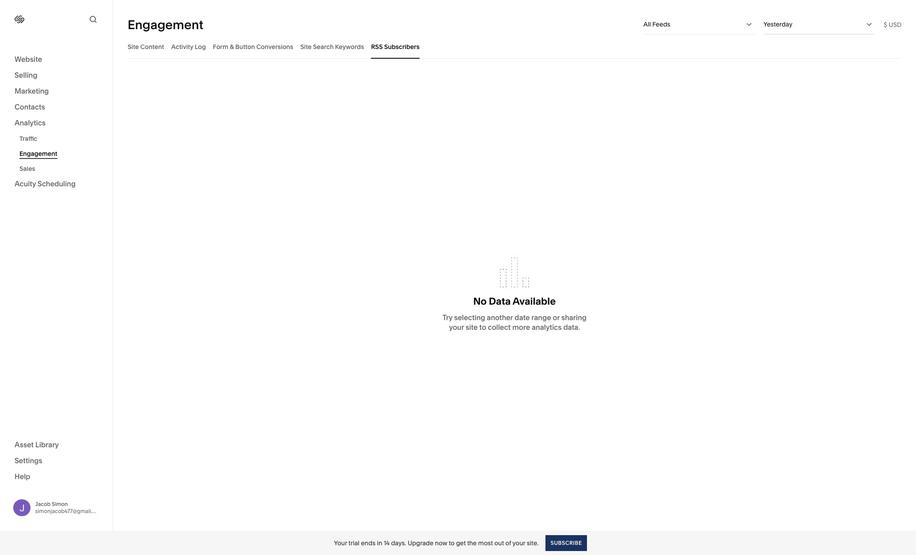 Task type: vqa. For each thing, say whether or not it's contained in the screenshot.
availability
no



Task type: describe. For each thing, give the bounding box(es) containing it.
website
[[15, 55, 42, 64]]

rss
[[371, 43, 383, 51]]

activity
[[171, 43, 193, 51]]

conversions
[[257, 43, 293, 51]]

to inside try selecting another date range or sharing your site to collect more analytics data.
[[480, 323, 487, 332]]

engagement inside engagement link
[[19, 150, 57, 158]]

site.
[[527, 539, 539, 547]]

yesterday button
[[764, 15, 875, 34]]

subscribe
[[551, 540, 582, 547]]

1 horizontal spatial engagement
[[128, 17, 203, 32]]

help link
[[15, 472, 30, 482]]

asset
[[15, 440, 34, 449]]

now
[[435, 539, 448, 547]]

range
[[532, 313, 551, 322]]

more
[[513, 323, 530, 332]]

feeds
[[653, 20, 671, 28]]

$
[[884, 21, 888, 29]]

0 horizontal spatial to
[[449, 539, 455, 547]]

site
[[466, 323, 478, 332]]

available
[[513, 296, 556, 308]]

data.
[[564, 323, 580, 332]]

library
[[35, 440, 59, 449]]

jacob
[[35, 501, 51, 508]]

button
[[235, 43, 255, 51]]

date
[[515, 313, 530, 322]]

14
[[384, 539, 390, 547]]

marketing link
[[15, 86, 98, 97]]

site for site content
[[128, 43, 139, 51]]

sales
[[19, 165, 35, 173]]

analytics
[[15, 118, 46, 127]]

analytics link
[[15, 118, 98, 129]]

form & button conversions
[[213, 43, 293, 51]]

traffic link
[[19, 131, 103, 146]]

get
[[456, 539, 466, 547]]

days.
[[391, 539, 407, 547]]

trial
[[349, 539, 360, 547]]

data
[[489, 296, 511, 308]]

help
[[15, 472, 30, 481]]

site content button
[[128, 34, 164, 59]]

website link
[[15, 54, 98, 65]]

subscribe button
[[546, 535, 587, 551]]

activity log button
[[171, 34, 206, 59]]

acuity scheduling link
[[15, 179, 98, 190]]

site for site search keywords
[[301, 43, 312, 51]]

All Feeds field
[[644, 15, 754, 34]]

content
[[140, 43, 164, 51]]

your trial ends in 14 days. upgrade now to get the most out of your site.
[[334, 539, 539, 547]]

usd
[[889, 21, 902, 29]]

site content
[[128, 43, 164, 51]]

settings link
[[15, 456, 98, 467]]

tab list containing site content
[[128, 34, 902, 59]]

yesterday
[[764, 20, 793, 28]]

contacts link
[[15, 102, 98, 113]]

form
[[213, 43, 228, 51]]

&
[[230, 43, 234, 51]]

your inside try selecting another date range or sharing your site to collect more analytics data.
[[449, 323, 464, 332]]

site search keywords
[[301, 43, 364, 51]]



Task type: locate. For each thing, give the bounding box(es) containing it.
sharing
[[562, 313, 587, 322]]

form & button conversions button
[[213, 34, 293, 59]]

rss subscribers button
[[371, 34, 420, 59]]

0 vertical spatial your
[[449, 323, 464, 332]]

selecting
[[454, 313, 486, 322]]

tab list
[[128, 34, 902, 59]]

1 vertical spatial engagement
[[19, 150, 57, 158]]

your down try
[[449, 323, 464, 332]]

1 vertical spatial to
[[449, 539, 455, 547]]

asset library
[[15, 440, 59, 449]]

0 horizontal spatial engagement
[[19, 150, 57, 158]]

rss subscribers
[[371, 43, 420, 51]]

0 vertical spatial to
[[480, 323, 487, 332]]

0 horizontal spatial your
[[449, 323, 464, 332]]

selling link
[[15, 70, 98, 81]]

to left get
[[449, 539, 455, 547]]

no
[[474, 296, 487, 308]]

acuity scheduling
[[15, 179, 76, 188]]

analytics
[[532, 323, 562, 332]]

simon
[[52, 501, 68, 508]]

your
[[334, 539, 347, 547]]

acuity
[[15, 179, 36, 188]]

subscribers
[[384, 43, 420, 51]]

1 horizontal spatial your
[[513, 539, 526, 547]]

scheduling
[[38, 179, 76, 188]]

1 vertical spatial your
[[513, 539, 526, 547]]

2 site from the left
[[301, 43, 312, 51]]

collect
[[488, 323, 511, 332]]

to right site
[[480, 323, 487, 332]]

asset library link
[[15, 440, 98, 451]]

ends
[[361, 539, 376, 547]]

traffic
[[19, 135, 37, 143]]

no data available
[[474, 296, 556, 308]]

or
[[553, 313, 560, 322]]

1 horizontal spatial to
[[480, 323, 487, 332]]

engagement down the traffic
[[19, 150, 57, 158]]

all feeds
[[644, 20, 671, 28]]

site left content
[[128, 43, 139, 51]]

contacts
[[15, 103, 45, 111]]

log
[[195, 43, 206, 51]]

sales link
[[19, 161, 103, 176]]

engagement link
[[19, 146, 103, 161]]

to
[[480, 323, 487, 332], [449, 539, 455, 547]]

keywords
[[335, 43, 364, 51]]

try
[[443, 313, 453, 322]]

0 vertical spatial engagement
[[128, 17, 203, 32]]

activity log
[[171, 43, 206, 51]]

another
[[487, 313, 513, 322]]

site
[[128, 43, 139, 51], [301, 43, 312, 51]]

site left search
[[301, 43, 312, 51]]

marketing
[[15, 87, 49, 95]]

jacob simon simonjacob477@gmail.com
[[35, 501, 103, 515]]

$ usd
[[884, 21, 902, 29]]

upgrade
[[408, 539, 434, 547]]

try selecting another date range or sharing your site to collect more analytics data.
[[443, 313, 587, 332]]

out
[[495, 539, 504, 547]]

simonjacob477@gmail.com
[[35, 508, 103, 515]]

site search keywords button
[[301, 34, 364, 59]]

1 horizontal spatial site
[[301, 43, 312, 51]]

settings
[[15, 456, 42, 465]]

0 horizontal spatial site
[[128, 43, 139, 51]]

in
[[377, 539, 382, 547]]

engagement up content
[[128, 17, 203, 32]]

the
[[468, 539, 477, 547]]

your right of
[[513, 539, 526, 547]]

of
[[506, 539, 511, 547]]

most
[[478, 539, 493, 547]]

engagement
[[128, 17, 203, 32], [19, 150, 57, 158]]

1 site from the left
[[128, 43, 139, 51]]

your
[[449, 323, 464, 332], [513, 539, 526, 547]]

search
[[313, 43, 334, 51]]

all
[[644, 20, 651, 28]]

selling
[[15, 71, 37, 80]]



